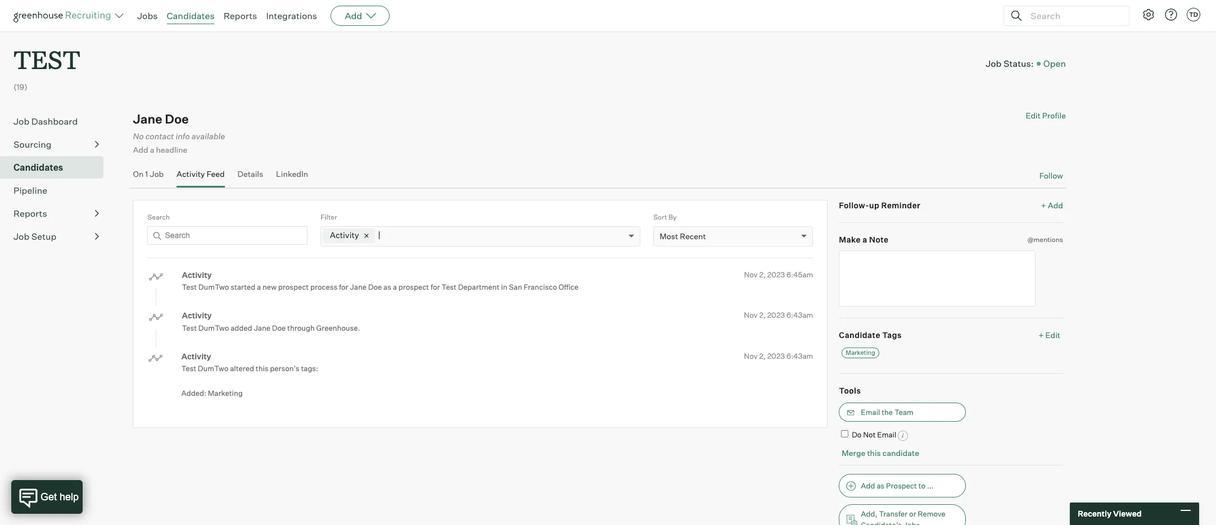 Task type: locate. For each thing, give the bounding box(es) containing it.
as
[[383, 283, 391, 292], [877, 482, 885, 491]]

open
[[1043, 58, 1066, 69]]

candidate
[[839, 331, 880, 340]]

pipeline
[[13, 185, 47, 196]]

2 2023 from the top
[[767, 311, 785, 320]]

1 vertical spatial 6:43am
[[787, 352, 813, 361]]

+ edit
[[1039, 331, 1060, 340]]

0 horizontal spatial doe
[[165, 111, 189, 127]]

follow-up reminder
[[839, 201, 921, 210]]

0 horizontal spatial search text field
[[148, 226, 307, 245]]

test left the started
[[182, 283, 197, 292]]

1 horizontal spatial as
[[877, 482, 885, 491]]

1 horizontal spatial doe
[[272, 324, 286, 333]]

email the team button
[[839, 403, 966, 422]]

jane
[[133, 111, 162, 127], [350, 283, 367, 292], [254, 324, 270, 333]]

add inside + add link
[[1048, 201, 1063, 210]]

1 vertical spatial reports
[[13, 208, 47, 219]]

Search text field
[[1028, 8, 1119, 24], [148, 226, 307, 245]]

Do Not Email checkbox
[[841, 431, 849, 438]]

1 vertical spatial 2,
[[759, 311, 766, 320]]

reminder
[[881, 201, 921, 210]]

for right process
[[339, 283, 348, 292]]

0 vertical spatial 2,
[[759, 270, 766, 279]]

0 vertical spatial nov
[[744, 270, 758, 279]]

1 horizontal spatial reports link
[[224, 10, 257, 21]]

2 vertical spatial 2023
[[767, 352, 785, 361]]

reports down the pipeline
[[13, 208, 47, 219]]

1 horizontal spatial jobs
[[903, 521, 920, 526]]

test for test dumtwo added jane doe through greenhouse.
[[182, 324, 197, 333]]

candidates link down sourcing link
[[13, 161, 99, 174]]

2 nov 2, 2023 6:43am from the top
[[744, 352, 813, 361]]

started
[[231, 283, 255, 292]]

0 vertical spatial +
[[1041, 201, 1046, 210]]

2 for from the left
[[431, 283, 440, 292]]

available
[[192, 132, 225, 142]]

0 vertical spatial candidates link
[[167, 10, 215, 21]]

department
[[458, 283, 499, 292]]

doe left through
[[272, 324, 286, 333]]

1 horizontal spatial prospect
[[398, 283, 429, 292]]

+ edit link
[[1036, 328, 1063, 343]]

dumtwo left added
[[198, 324, 229, 333]]

jobs link
[[137, 10, 158, 21]]

dumtwo for altered
[[198, 364, 228, 373]]

test up "added:"
[[181, 364, 196, 373]]

0 vertical spatial jane
[[133, 111, 162, 127]]

job left status:
[[986, 58, 1002, 69]]

jane inside "jane doe no contact info available add a headline"
[[133, 111, 162, 127]]

...
[[927, 482, 934, 491]]

0 vertical spatial nov 2, 2023 6:43am
[[744, 311, 813, 320]]

candidates down sourcing at the left of the page
[[13, 162, 63, 173]]

doe inside "jane doe no contact info available add a headline"
[[165, 111, 189, 127]]

person's
[[270, 364, 299, 373]]

test for test dumtwo altered this person's tags:
[[181, 364, 196, 373]]

nov for test dumtwo added jane doe through greenhouse.
[[744, 311, 758, 320]]

integrations link
[[266, 10, 317, 21]]

merge
[[842, 449, 865, 458]]

edit
[[1026, 111, 1041, 120], [1045, 331, 1060, 340]]

email inside button
[[861, 408, 880, 417]]

recent
[[680, 232, 706, 241]]

2, for test dumtwo started a new prospect process for jane doe as a prospect for test department in san francisco office
[[759, 270, 766, 279]]

prospect
[[278, 283, 309, 292], [398, 283, 429, 292]]

job status:
[[986, 58, 1034, 69]]

0 vertical spatial dumtwo
[[198, 283, 229, 292]]

job setup link
[[13, 230, 99, 244]]

td button
[[1187, 8, 1200, 21]]

make
[[839, 235, 861, 244]]

sort by
[[653, 213, 677, 222]]

2 vertical spatial dumtwo
[[198, 364, 228, 373]]

job for job dashboard
[[13, 116, 29, 127]]

reports left integrations link at top
[[224, 10, 257, 21]]

email right not
[[877, 431, 896, 440]]

integrations
[[266, 10, 317, 21]]

nov
[[744, 270, 758, 279], [744, 311, 758, 320], [744, 352, 758, 361]]

job for job status:
[[986, 58, 1002, 69]]

1 vertical spatial dumtwo
[[198, 324, 229, 333]]

added:
[[181, 389, 206, 398]]

job
[[986, 58, 1002, 69], [13, 116, 29, 127], [150, 169, 164, 179], [13, 231, 29, 242]]

0 horizontal spatial candidates
[[13, 162, 63, 173]]

add, transfer or remove candidate's jobs
[[861, 510, 946, 526]]

this down the "do not email"
[[867, 449, 881, 458]]

2 vertical spatial 2,
[[759, 352, 766, 361]]

1 vertical spatial this
[[867, 449, 881, 458]]

a inside "jane doe no contact info available add a headline"
[[150, 145, 154, 155]]

2 vertical spatial jane
[[254, 324, 270, 333]]

1 horizontal spatial marketing
[[846, 349, 875, 357]]

reports link left integrations link at top
[[224, 10, 257, 21]]

test left added
[[182, 324, 197, 333]]

0 horizontal spatial this
[[256, 364, 268, 373]]

nov 2, 2023 6:43am
[[744, 311, 813, 320], [744, 352, 813, 361]]

a
[[150, 145, 154, 155], [863, 235, 867, 244], [257, 283, 261, 292], [393, 283, 397, 292]]

job dashboard link
[[13, 115, 99, 128]]

1 2, from the top
[[759, 270, 766, 279]]

test dumtwo added jane doe through greenhouse.
[[182, 324, 360, 333]]

job left setup
[[13, 231, 29, 242]]

None text field
[[839, 251, 1036, 307]]

0 vertical spatial search text field
[[1028, 8, 1119, 24]]

1 vertical spatial jobs
[[903, 521, 920, 526]]

1 vertical spatial as
[[877, 482, 885, 491]]

0 vertical spatial this
[[256, 364, 268, 373]]

tags:
[[301, 364, 318, 373]]

dumtwo left the started
[[198, 283, 229, 292]]

contact
[[145, 132, 174, 142]]

nov for test dumtwo started a new prospect process for jane doe as a prospect for test department in san francisco office
[[744, 270, 758, 279]]

doe right process
[[368, 283, 382, 292]]

1 horizontal spatial candidates link
[[167, 10, 215, 21]]

job inside "link"
[[13, 116, 29, 127]]

1 vertical spatial email
[[877, 431, 896, 440]]

job up sourcing at the left of the page
[[13, 116, 29, 127]]

search text field up the started
[[148, 226, 307, 245]]

add inside add as prospect to ... button
[[861, 482, 875, 491]]

1 vertical spatial nov 2, 2023 6:43am
[[744, 352, 813, 361]]

0 horizontal spatial marketing
[[208, 389, 243, 398]]

2 vertical spatial nov
[[744, 352, 758, 361]]

email left the
[[861, 408, 880, 417]]

add, transfer or remove candidate's jobs button
[[839, 505, 966, 526]]

+ for + add
[[1041, 201, 1046, 210]]

doe up info in the top left of the page
[[165, 111, 189, 127]]

2 horizontal spatial jane
[[350, 283, 367, 292]]

1 horizontal spatial reports
[[224, 10, 257, 21]]

2, for test dumtwo added jane doe through greenhouse.
[[759, 311, 766, 320]]

+ for + edit
[[1039, 331, 1044, 340]]

0 vertical spatial email
[[861, 408, 880, 417]]

td
[[1189, 11, 1198, 19]]

+ add
[[1041, 201, 1063, 210]]

1 horizontal spatial candidates
[[167, 10, 215, 21]]

through
[[287, 324, 315, 333]]

0 horizontal spatial edit
[[1026, 111, 1041, 120]]

0 vertical spatial 2023
[[767, 270, 785, 279]]

jobs
[[137, 10, 158, 21], [903, 521, 920, 526]]

viewed
[[1113, 510, 1142, 519]]

filter
[[321, 213, 337, 222]]

0 horizontal spatial candidates link
[[13, 161, 99, 174]]

0 horizontal spatial jobs
[[137, 10, 158, 21]]

dumtwo for added
[[198, 324, 229, 333]]

jane right process
[[350, 283, 367, 292]]

None field
[[379, 227, 382, 246]]

1 vertical spatial edit
[[1045, 331, 1060, 340]]

1 horizontal spatial for
[[431, 283, 440, 292]]

3 2, from the top
[[759, 352, 766, 361]]

this
[[256, 364, 268, 373], [867, 449, 881, 458]]

1 vertical spatial candidates
[[13, 162, 63, 173]]

1 prospect from the left
[[278, 283, 309, 292]]

test
[[182, 283, 197, 292], [442, 283, 456, 292], [182, 324, 197, 333], [181, 364, 196, 373]]

2 nov from the top
[[744, 311, 758, 320]]

0 vertical spatial marketing
[[846, 349, 875, 357]]

this right altered
[[256, 364, 268, 373]]

1 horizontal spatial edit
[[1045, 331, 1060, 340]]

reports inside reports link
[[13, 208, 47, 219]]

most recent option
[[660, 232, 706, 241]]

jane up no
[[133, 111, 162, 127]]

1 nov from the top
[[744, 270, 758, 279]]

1
[[145, 169, 148, 179]]

2023 for test dumtwo added jane doe through greenhouse.
[[767, 311, 785, 320]]

2 2, from the top
[[759, 311, 766, 320]]

candidates
[[167, 10, 215, 21], [13, 162, 63, 173]]

1 vertical spatial 2023
[[767, 311, 785, 320]]

+
[[1041, 201, 1046, 210], [1039, 331, 1044, 340]]

0 horizontal spatial prospect
[[278, 283, 309, 292]]

2 horizontal spatial doe
[[368, 283, 382, 292]]

marketing down altered
[[208, 389, 243, 398]]

for left department
[[431, 283, 440, 292]]

candidates right jobs link
[[167, 10, 215, 21]]

test left department
[[442, 283, 456, 292]]

candidates link right jobs link
[[167, 10, 215, 21]]

pipeline link
[[13, 184, 99, 197]]

add button
[[331, 6, 390, 26]]

0 horizontal spatial for
[[339, 283, 348, 292]]

0 horizontal spatial reports
[[13, 208, 47, 219]]

francisco
[[524, 283, 557, 292]]

on 1 job link
[[133, 169, 164, 185]]

1 horizontal spatial this
[[867, 449, 881, 458]]

6:43am
[[787, 311, 813, 320], [787, 352, 813, 361]]

1 vertical spatial marketing
[[208, 389, 243, 398]]

add inside add popup button
[[345, 10, 362, 21]]

add inside "jane doe no contact info available add a headline"
[[133, 145, 148, 155]]

on 1 job
[[133, 169, 164, 179]]

0 vertical spatial 6:43am
[[787, 311, 813, 320]]

tools
[[839, 386, 861, 396]]

candidate tags
[[839, 331, 902, 340]]

san
[[509, 283, 522, 292]]

0 horizontal spatial jane
[[133, 111, 162, 127]]

marketing down candidate
[[846, 349, 875, 357]]

2 6:43am from the top
[[787, 352, 813, 361]]

1 vertical spatial +
[[1039, 331, 1044, 340]]

marketing
[[846, 349, 875, 357], [208, 389, 243, 398]]

0 horizontal spatial as
[[383, 283, 391, 292]]

1 2023 from the top
[[767, 270, 785, 279]]

dumtwo up added: marketing
[[198, 364, 228, 373]]

reports link up the job setup link
[[13, 207, 99, 220]]

0 vertical spatial doe
[[165, 111, 189, 127]]

search text field up the open on the right top of page
[[1028, 8, 1119, 24]]

jane right added
[[254, 324, 270, 333]]

jobs inside add, transfer or remove candidate's jobs
[[903, 521, 920, 526]]

configure image
[[1142, 8, 1155, 21]]

0 horizontal spatial reports link
[[13, 207, 99, 220]]

recently
[[1078, 510, 1111, 519]]

details link
[[238, 169, 263, 185]]

1 vertical spatial nov
[[744, 311, 758, 320]]



Task type: describe. For each thing, give the bounding box(es) containing it.
note
[[869, 235, 889, 244]]

@mentions link
[[1027, 234, 1063, 245]]

2 prospect from the left
[[398, 283, 429, 292]]

job setup
[[13, 231, 56, 242]]

no
[[133, 132, 144, 142]]

3 nov from the top
[[744, 352, 758, 361]]

on
[[133, 169, 144, 179]]

0 vertical spatial reports link
[[224, 10, 257, 21]]

test link
[[13, 31, 80, 78]]

details
[[238, 169, 263, 179]]

feed
[[207, 169, 225, 179]]

@mentions
[[1027, 235, 1063, 244]]

team
[[894, 408, 914, 417]]

6:45am
[[787, 270, 813, 279]]

by
[[668, 213, 677, 222]]

altered
[[230, 364, 254, 373]]

test
[[13, 43, 80, 76]]

not
[[863, 431, 876, 440]]

+ add link
[[1041, 200, 1063, 211]]

job for job setup
[[13, 231, 29, 242]]

remove
[[918, 510, 946, 519]]

edit inside + edit link
[[1045, 331, 1060, 340]]

make a note
[[839, 235, 889, 244]]

3 2023 from the top
[[767, 352, 785, 361]]

new
[[263, 283, 277, 292]]

2023 for test dumtwo started a new prospect process for jane doe as a prospect for test department in san francisco office
[[767, 270, 785, 279]]

test for test dumtwo started a new prospect process for jane doe as a prospect for test department in san francisco office
[[182, 283, 197, 292]]

in
[[501, 283, 507, 292]]

greenhouse.
[[316, 324, 360, 333]]

1 vertical spatial candidates link
[[13, 161, 99, 174]]

edit profile link
[[1026, 111, 1066, 120]]

1 vertical spatial search text field
[[148, 226, 307, 245]]

add,
[[861, 510, 877, 519]]

status:
[[1003, 58, 1034, 69]]

job right 1
[[150, 169, 164, 179]]

jane doe no contact info available add a headline
[[133, 111, 225, 155]]

1 nov 2, 2023 6:43am from the top
[[744, 311, 813, 320]]

follow
[[1039, 171, 1063, 180]]

follow-
[[839, 201, 869, 210]]

transfer
[[879, 510, 908, 519]]

setup
[[31, 231, 56, 242]]

sort
[[653, 213, 667, 222]]

1 6:43am from the top
[[787, 311, 813, 320]]

(19)
[[13, 82, 27, 92]]

profile
[[1042, 111, 1066, 120]]

office
[[559, 283, 579, 292]]

as inside add as prospect to ... button
[[877, 482, 885, 491]]

info
[[176, 132, 190, 142]]

2 vertical spatial doe
[[272, 324, 286, 333]]

recently viewed
[[1078, 510, 1142, 519]]

most recent
[[660, 232, 706, 241]]

1 horizontal spatial search text field
[[1028, 8, 1119, 24]]

0 vertical spatial reports
[[224, 10, 257, 21]]

1 vertical spatial doe
[[368, 283, 382, 292]]

add as prospect to ... button
[[839, 474, 966, 498]]

1 horizontal spatial jane
[[254, 324, 270, 333]]

dashboard
[[31, 116, 78, 127]]

added: marketing
[[181, 389, 243, 398]]

the
[[882, 408, 893, 417]]

added
[[231, 324, 252, 333]]

marketing link
[[842, 348, 879, 359]]

process
[[310, 283, 337, 292]]

add as prospect to ...
[[861, 482, 934, 491]]

0 vertical spatial as
[[383, 283, 391, 292]]

job dashboard
[[13, 116, 78, 127]]

email the team
[[861, 408, 914, 417]]

0 vertical spatial jobs
[[137, 10, 158, 21]]

headline
[[156, 145, 187, 155]]

prospect
[[886, 482, 917, 491]]

or
[[909, 510, 916, 519]]

most
[[660, 232, 678, 241]]

merge this candidate
[[842, 449, 919, 458]]

search
[[148, 213, 170, 222]]

edit profile
[[1026, 111, 1066, 120]]

to
[[918, 482, 925, 491]]

1 vertical spatial jane
[[350, 283, 367, 292]]

0 vertical spatial edit
[[1026, 111, 1041, 120]]

greenhouse recruiting image
[[13, 9, 115, 22]]

linkedin link
[[276, 169, 308, 185]]

nov 2, 2023 6:45am
[[744, 270, 813, 279]]

activity feed
[[177, 169, 225, 179]]

linkedin
[[276, 169, 308, 179]]

sourcing link
[[13, 138, 99, 151]]

test dumtwo altered this person's tags:
[[181, 364, 318, 373]]

candidate's
[[861, 521, 902, 526]]

do not email
[[852, 431, 896, 440]]

1 vertical spatial reports link
[[13, 207, 99, 220]]

tags
[[882, 331, 902, 340]]

dumtwo for started
[[198, 283, 229, 292]]

up
[[869, 201, 879, 210]]

merge this candidate link
[[842, 449, 919, 458]]

0 vertical spatial candidates
[[167, 10, 215, 21]]

candidate
[[883, 449, 919, 458]]

1 for from the left
[[339, 283, 348, 292]]

td button
[[1185, 6, 1203, 24]]



Task type: vqa. For each thing, say whether or not it's contained in the screenshot.
Applied On
no



